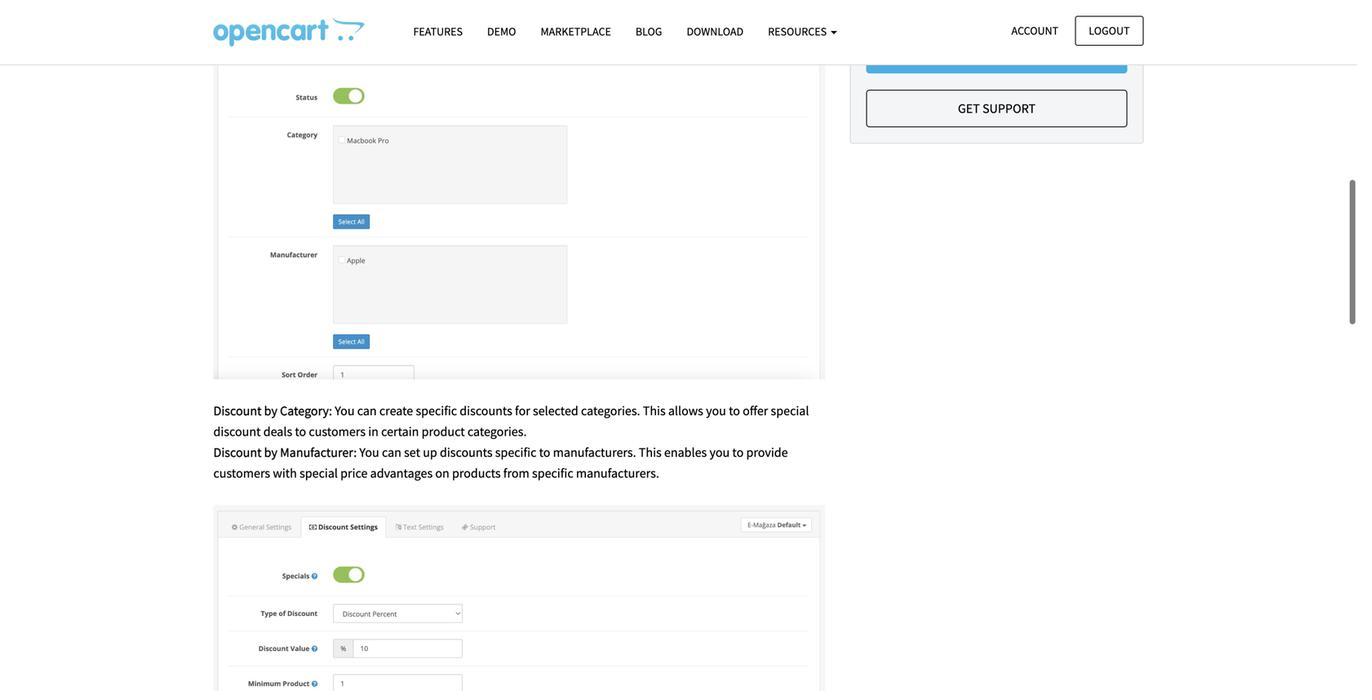 Task type: vqa. For each thing, say whether or not it's contained in the screenshot.
Jun at the right
no



Task type: describe. For each thing, give the bounding box(es) containing it.
logout link
[[1075, 16, 1144, 46]]

with
[[273, 465, 297, 482]]

offer
[[743, 403, 768, 419]]

customers inside you can set up discounts specific to manufacturers. this enables you to provide customers with special price advantages on products from specific manufacturers.
[[213, 465, 270, 482]]

discounts for specific
[[460, 403, 512, 419]]

marketplace link
[[528, 17, 623, 46]]

up
[[423, 444, 437, 461]]

in
[[368, 424, 379, 440]]

provide
[[746, 444, 788, 461]]

advantages
[[370, 465, 433, 482]]

specific inside you can create specific discounts for selected categories. this allows you to offer special discount deals to customers in certain product categories. discount by manufacturer:
[[416, 403, 457, 419]]

you for allows
[[706, 403, 726, 419]]

for
[[515, 403, 530, 419]]

logout
[[1089, 23, 1130, 38]]

get support link
[[866, 90, 1128, 127]]

can for create
[[357, 403, 377, 419]]

product
[[422, 424, 465, 440]]

special inside you can set up discounts specific to manufacturers. this enables you to provide customers with special price advantages on products from specific manufacturers.
[[300, 465, 338, 482]]

resources
[[768, 24, 829, 39]]

price
[[341, 465, 368, 482]]

from
[[503, 465, 530, 482]]

account
[[1012, 23, 1059, 38]]

opencart - total discount image
[[213, 17, 364, 47]]

demo link
[[475, 17, 528, 46]]

by inside you can create specific discounts for selected categories. this allows you to offer special discount deals to customers in certain product categories. discount by manufacturer:
[[264, 444, 277, 461]]

on
[[435, 465, 450, 482]]

download
[[687, 24, 744, 39]]

this for manufacturers.
[[639, 444, 662, 461]]

0 vertical spatial categories.
[[581, 403, 640, 419]]

1 vertical spatial manufacturers.
[[576, 465, 659, 482]]

discount
[[213, 424, 261, 440]]

you for advantages
[[359, 444, 379, 461]]

features
[[413, 24, 463, 39]]

0 horizontal spatial categories.
[[468, 424, 527, 440]]

enables
[[664, 444, 707, 461]]

resources link
[[756, 17, 850, 46]]

to left provide
[[733, 444, 744, 461]]

manufacturer:
[[280, 444, 357, 461]]

blog link
[[623, 17, 675, 46]]

certain
[[381, 424, 419, 440]]



Task type: locate. For each thing, give the bounding box(es) containing it.
0 horizontal spatial customers
[[213, 465, 270, 482]]

discount inside you can create specific discounts for selected categories. this allows you to offer special discount deals to customers in certain product categories. discount by manufacturer:
[[213, 444, 262, 461]]

blog
[[636, 24, 662, 39]]

you can create specific discounts for selected categories. this allows you to offer special discount deals to customers in certain product categories. discount by manufacturer:
[[213, 403, 809, 461]]

special down manufacturer:
[[300, 465, 338, 482]]

manufacturers.
[[553, 444, 636, 461], [576, 465, 659, 482]]

can inside you can set up discounts specific to manufacturers. this enables you to provide customers with special price advantages on products from specific manufacturers.
[[382, 444, 402, 461]]

1 discount from the top
[[213, 403, 262, 419]]

2 by from the top
[[264, 444, 277, 461]]

customers up manufacturer:
[[309, 424, 366, 440]]

allows
[[668, 403, 704, 419]]

you right "enables" on the bottom of the page
[[710, 444, 730, 461]]

demo
[[487, 24, 516, 39]]

you inside you can set up discounts specific to manufacturers. this enables you to provide customers with special price advantages on products from specific manufacturers.
[[710, 444, 730, 461]]

specific
[[416, 403, 457, 419], [495, 444, 537, 461], [532, 465, 574, 482]]

0 horizontal spatial can
[[357, 403, 377, 419]]

0 vertical spatial specific
[[416, 403, 457, 419]]

0 vertical spatial by
[[264, 403, 277, 419]]

by up deals
[[264, 403, 277, 419]]

1 horizontal spatial special
[[771, 403, 809, 419]]

can inside you can create specific discounts for selected categories. this allows you to offer special discount deals to customers in certain product categories. discount by manufacturer:
[[357, 403, 377, 419]]

you for enables
[[710, 444, 730, 461]]

categories.
[[581, 403, 640, 419], [468, 424, 527, 440]]

set
[[404, 444, 420, 461]]

discounts inside you can set up discounts specific to manufacturers. this enables you to provide customers with special price advantages on products from specific manufacturers.
[[440, 444, 493, 461]]

customers down discount
[[213, 465, 270, 482]]

can
[[357, 403, 377, 419], [382, 444, 402, 461]]

1 vertical spatial you
[[359, 444, 379, 461]]

0 vertical spatial special
[[771, 403, 809, 419]]

specific up product
[[416, 403, 457, 419]]

discounts
[[460, 403, 512, 419], [440, 444, 493, 461]]

to left 'offer'
[[729, 403, 740, 419]]

you right allows
[[706, 403, 726, 419]]

this left "enables" on the bottom of the page
[[639, 444, 662, 461]]

can for set
[[382, 444, 402, 461]]

marketplace
[[541, 24, 611, 39]]

discounts for up
[[440, 444, 493, 461]]

this inside you can set up discounts specific to manufacturers. this enables you to provide customers with special price advantages on products from specific manufacturers.
[[639, 444, 662, 461]]

you
[[335, 403, 355, 419], [359, 444, 379, 461]]

to down the category:
[[295, 424, 306, 440]]

you
[[706, 403, 726, 419], [710, 444, 730, 461]]

1 vertical spatial this
[[639, 444, 662, 461]]

0 vertical spatial can
[[357, 403, 377, 419]]

categories. right selected
[[581, 403, 640, 419]]

deals
[[263, 424, 292, 440]]

support
[[983, 100, 1036, 117]]

discounts left for
[[460, 403, 512, 419]]

1 vertical spatial categories.
[[468, 424, 527, 440]]

1 vertical spatial discount
[[213, 444, 262, 461]]

account link
[[998, 16, 1073, 46]]

get support
[[958, 100, 1036, 117]]

features link
[[401, 17, 475, 46]]

0 horizontal spatial you
[[335, 403, 355, 419]]

0 vertical spatial discounts
[[460, 403, 512, 419]]

by down deals
[[264, 444, 277, 461]]

this for categories.
[[643, 403, 666, 419]]

0 horizontal spatial special
[[300, 465, 338, 482]]

specific up from
[[495, 444, 537, 461]]

1 vertical spatial discounts
[[440, 444, 493, 461]]

1 vertical spatial customers
[[213, 465, 270, 482]]

1 vertical spatial by
[[264, 444, 277, 461]]

by
[[264, 403, 277, 419], [264, 444, 277, 461]]

selected
[[533, 403, 579, 419]]

discount by category:
[[213, 403, 332, 419]]

discounts inside you can create specific discounts for selected categories. this allows you to offer special discount deals to customers in certain product categories. discount by manufacturer:
[[460, 403, 512, 419]]

to down selected
[[539, 444, 551, 461]]

you inside you can create specific discounts for selected categories. this allows you to offer special discount deals to customers in certain product categories. discount by manufacturer:
[[335, 403, 355, 419]]

this
[[643, 403, 666, 419], [639, 444, 662, 461]]

discount up discount
[[213, 403, 262, 419]]

this inside you can create specific discounts for selected categories. this allows you to offer special discount deals to customers in certain product categories. discount by manufacturer:
[[643, 403, 666, 419]]

2 discount from the top
[[213, 444, 262, 461]]

you inside you can create specific discounts for selected categories. this allows you to offer special discount deals to customers in certain product categories. discount by manufacturer:
[[706, 403, 726, 419]]

1 horizontal spatial categories.
[[581, 403, 640, 419]]

2 vertical spatial specific
[[532, 465, 574, 482]]

1 vertical spatial special
[[300, 465, 338, 482]]

special right 'offer'
[[771, 403, 809, 419]]

0 vertical spatial discount
[[213, 403, 262, 419]]

category:
[[280, 403, 332, 419]]

you down in
[[359, 444, 379, 461]]

discount down discount
[[213, 444, 262, 461]]

1 horizontal spatial customers
[[309, 424, 366, 440]]

0 vertical spatial customers
[[309, 424, 366, 440]]

you for customers
[[335, 403, 355, 419]]

0 vertical spatial you
[[335, 403, 355, 419]]

1 horizontal spatial can
[[382, 444, 402, 461]]

download link
[[675, 17, 756, 46]]

0 vertical spatial this
[[643, 403, 666, 419]]

get
[[958, 100, 980, 117]]

1 by from the top
[[264, 403, 277, 419]]

this left allows
[[643, 403, 666, 419]]

discount
[[213, 403, 262, 419], [213, 444, 262, 461]]

create
[[379, 403, 413, 419]]

to
[[729, 403, 740, 419], [295, 424, 306, 440], [539, 444, 551, 461], [733, 444, 744, 461]]

0 vertical spatial manufacturers.
[[553, 444, 636, 461]]

special inside you can create specific discounts for selected categories. this allows you to offer special discount deals to customers in certain product categories. discount by manufacturer:
[[771, 403, 809, 419]]

categories. up you can set up discounts specific to manufacturers. this enables you to provide customers with special price advantages on products from specific manufacturers.
[[468, 424, 527, 440]]

0 vertical spatial you
[[706, 403, 726, 419]]

customers inside you can create specific discounts for selected categories. this allows you to offer special discount deals to customers in certain product categories. discount by manufacturer:
[[309, 424, 366, 440]]

special
[[771, 403, 809, 419], [300, 465, 338, 482]]

1 horizontal spatial you
[[359, 444, 379, 461]]

discounts up products
[[440, 444, 493, 461]]

can left set
[[382, 444, 402, 461]]

1 vertical spatial specific
[[495, 444, 537, 461]]

1 vertical spatial you
[[710, 444, 730, 461]]

you can set up discounts specific to manufacturers. this enables you to provide customers with special price advantages on products from specific manufacturers.
[[213, 444, 788, 482]]

products
[[452, 465, 501, 482]]

specific right from
[[532, 465, 574, 482]]

can up in
[[357, 403, 377, 419]]

you right the category:
[[335, 403, 355, 419]]

1 vertical spatial can
[[382, 444, 402, 461]]

customers
[[309, 424, 366, 440], [213, 465, 270, 482]]

you inside you can set up discounts specific to manufacturers. this enables you to provide customers with special price advantages on products from specific manufacturers.
[[359, 444, 379, 461]]



